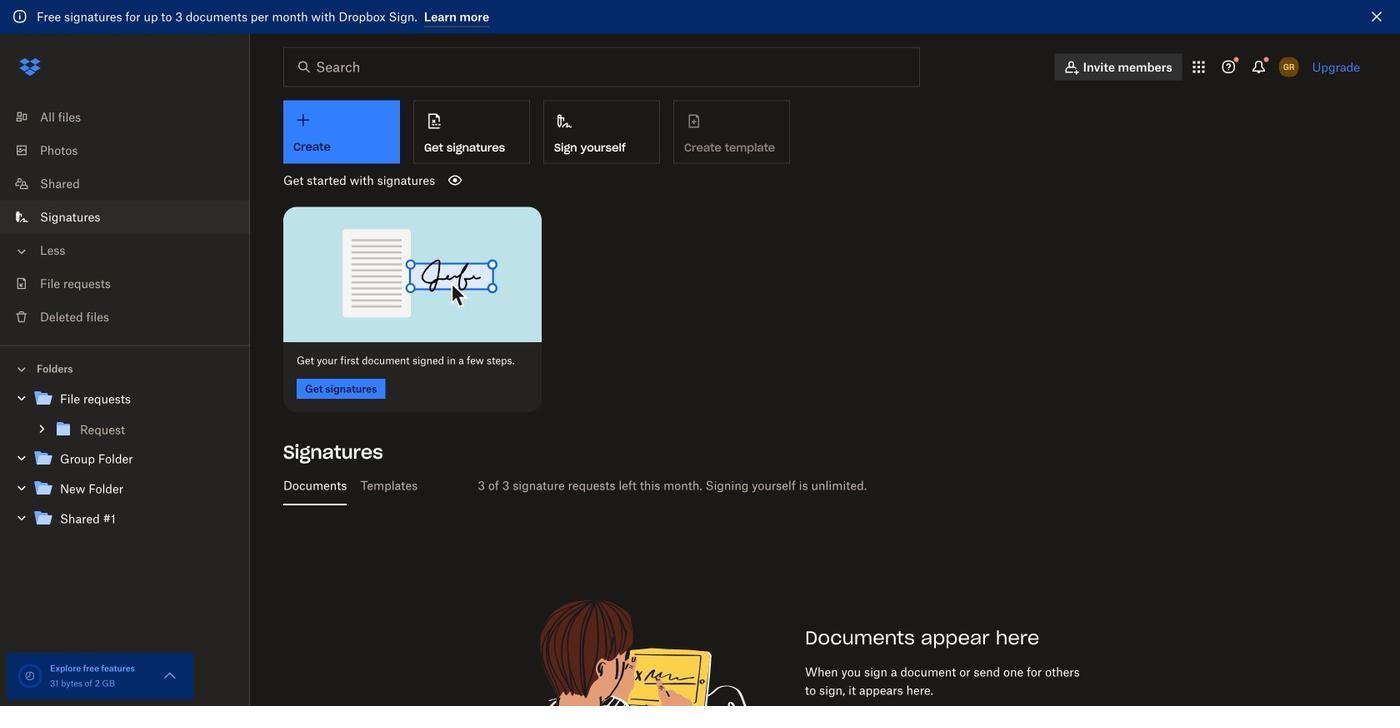 Task type: describe. For each thing, give the bounding box(es) containing it.
less image
[[13, 243, 30, 260]]

quota usage image
[[17, 664, 43, 690]]



Task type: locate. For each thing, give the bounding box(es) containing it.
quota usage progress bar
[[17, 664, 43, 690]]

list
[[0, 90, 250, 346]]

group
[[0, 381, 250, 547]]

dropbox image
[[13, 50, 47, 84]]

Search in folder "Dropbox" text field
[[316, 57, 885, 77]]

alert
[[0, 0, 1400, 34]]

list item
[[0, 200, 250, 234]]

tab list
[[277, 466, 1367, 506]]



Task type: vqa. For each thing, say whether or not it's contained in the screenshot.
files for All
no



